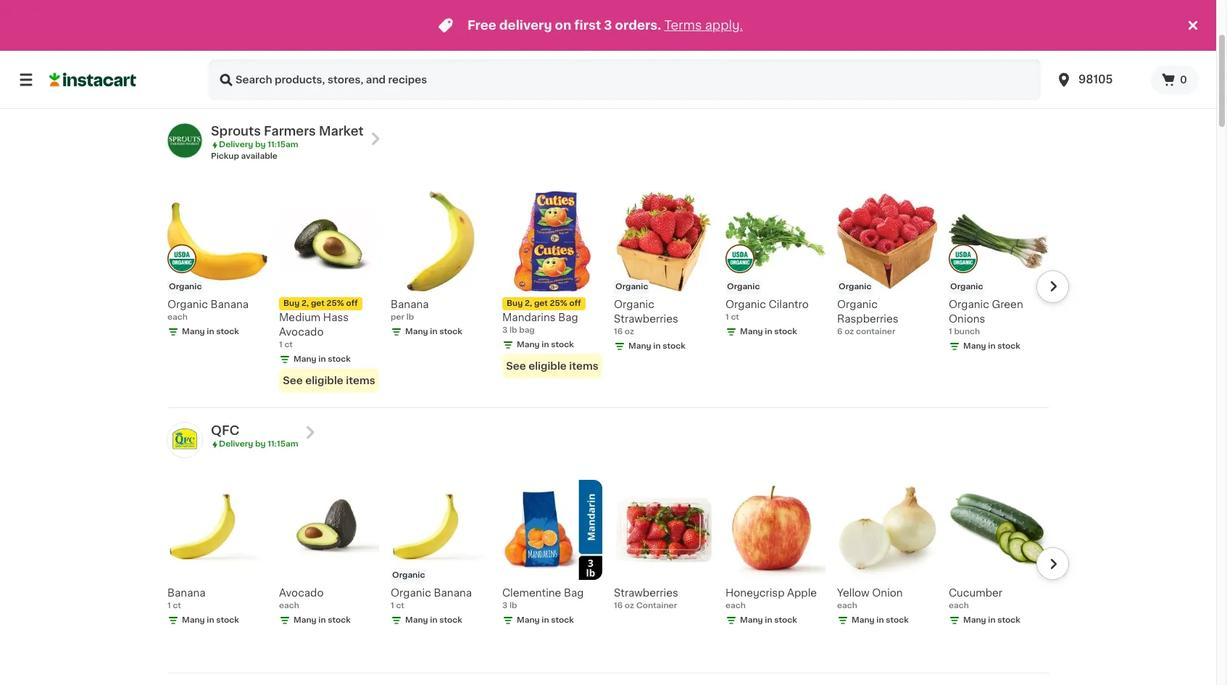Task type: locate. For each thing, give the bounding box(es) containing it.
many in stock down organic banana each
[[182, 328, 239, 336]]

many for avocado each
[[294, 617, 317, 625]]

0 horizontal spatial see eligible items
[[283, 376, 375, 386]]

item badge image up organic cilantro 1 ct
[[726, 244, 755, 273]]

many in stock down clementine bag 3 lb at the bottom of page
[[517, 617, 574, 625]]

many down the buy 2, get 25% off medium hass avocado 1 ct
[[294, 355, 317, 363]]

2 item badge image from the left
[[726, 244, 755, 273]]

1 25% from the left
[[327, 299, 344, 307]]

many in stock down bunch at the right top of page
[[964, 342, 1021, 350]]

lb inside banana per lb
[[407, 313, 414, 321]]

organic inside organic banana 1 ct
[[391, 588, 431, 599]]

organic cilantro 1 ct
[[726, 299, 809, 321]]

beverages link
[[913, 41, 988, 58]]

delivery by 11:15am down qfc
[[219, 440, 298, 448]]

1 horizontal spatial product group
[[503, 191, 603, 379]]

0 horizontal spatial get
[[311, 299, 325, 307]]

apply.
[[705, 20, 743, 31]]

1 horizontal spatial 25%
[[550, 299, 568, 307]]

each inside honeycrisp apple each
[[726, 602, 746, 610]]

lb right per
[[407, 313, 414, 321]]

candy
[[616, 44, 650, 54]]

terms apply. link
[[664, 20, 743, 31]]

buy for mandarins
[[507, 299, 523, 307]]

16
[[614, 328, 623, 336], [614, 602, 623, 610]]

limited time offer region
[[0, 0, 1185, 51]]

off inside buy 2, get 25% off mandarins bag 3 lb bag
[[570, 299, 581, 307]]

3 inside limited time offer region
[[604, 20, 612, 31]]

& right meat
[[210, 70, 218, 80]]

1 vertical spatial delivery by 11:15am
[[219, 440, 298, 448]]

frozen link
[[493, 41, 549, 58]]

0 horizontal spatial item badge image
[[168, 244, 197, 273]]

25% inside buy 2, get 25% off mandarins bag 3 lb bag
[[550, 299, 568, 307]]

1 horizontal spatial buy
[[507, 299, 523, 307]]

0 horizontal spatial 25%
[[327, 299, 344, 307]]

0 vertical spatial see
[[506, 361, 526, 371]]

sprouts farmers market image
[[168, 123, 202, 158]]

each
[[168, 313, 188, 321], [279, 602, 299, 610], [726, 602, 746, 610], [838, 602, 858, 610], [949, 602, 969, 610]]

lb
[[407, 313, 414, 321], [510, 326, 517, 334], [510, 602, 517, 610]]

3
[[604, 20, 612, 31], [503, 326, 508, 334], [503, 602, 508, 610]]

1 off from the left
[[346, 299, 358, 307]]

honeycrisp apple each
[[726, 588, 817, 610]]

item badge image
[[168, 244, 197, 273], [726, 244, 755, 273], [949, 244, 978, 273]]

get inside the buy 2, get 25% off medium hass avocado 1 ct
[[311, 299, 325, 307]]

stock for organic banana 1 ct
[[440, 617, 463, 625]]

lb inside buy 2, get 25% off mandarins bag 3 lb bag
[[510, 326, 517, 334]]

1 vertical spatial delivery
[[219, 440, 253, 448]]

many in stock down banana per lb
[[405, 328, 463, 336]]

qfc image
[[168, 423, 202, 458]]

98105
[[1079, 74, 1113, 85]]

item carousel region
[[147, 186, 1070, 402], [147, 475, 1070, 667]]

pickup
[[211, 152, 239, 160]]

product group
[[279, 191, 379, 393], [503, 191, 603, 379]]

available
[[241, 152, 278, 160]]

items
[[569, 361, 599, 371], [346, 376, 375, 386]]

1 horizontal spatial off
[[570, 299, 581, 307]]

1 buy from the left
[[284, 299, 300, 307]]

1 inside organic banana 1 ct
[[391, 602, 394, 610]]

each for organic banana
[[168, 313, 188, 321]]

25% inside the buy 2, get 25% off medium hass avocado 1 ct
[[327, 299, 344, 307]]

buy for medium
[[284, 299, 300, 307]]

items down buy 2, get 25% off mandarins bag 3 lb bag
[[569, 361, 599, 371]]

2 25% from the left
[[550, 299, 568, 307]]

0 horizontal spatial items
[[346, 376, 375, 386]]

many down yellow onion each
[[852, 617, 875, 625]]

strawberries
[[614, 314, 679, 324], [614, 588, 679, 599]]

2 buy from the left
[[507, 299, 523, 307]]

1 vertical spatial item carousel region
[[147, 475, 1070, 667]]

see eligible items button
[[503, 354, 603, 379], [279, 368, 379, 393]]

1 vertical spatial 16
[[614, 602, 623, 610]]

0 horizontal spatial 2,
[[302, 299, 309, 307]]

yellow
[[838, 588, 870, 599]]

buy up "medium"
[[284, 299, 300, 307]]

2 by from the top
[[255, 440, 266, 448]]

2 horizontal spatial &
[[605, 44, 613, 54]]

1 horizontal spatial see eligible items button
[[503, 354, 603, 379]]

household
[[840, 44, 897, 54]]

1 product group from the left
[[279, 191, 379, 393]]

1 vertical spatial strawberries
[[614, 588, 679, 599]]

qfc
[[211, 425, 240, 437]]

off up hass
[[346, 299, 358, 307]]

1 item badge image from the left
[[168, 244, 197, 273]]

avocado inside the buy 2, get 25% off medium hass avocado 1 ct
[[279, 327, 324, 337]]

many down banana 1 ct
[[182, 617, 205, 625]]

1 vertical spatial 3
[[503, 326, 508, 334]]

lb down clementine
[[510, 602, 517, 610]]

each inside cucumber each
[[949, 602, 969, 610]]

organic green onions 1 bunch
[[949, 299, 1024, 336]]

stock for organic green onions 1 bunch
[[998, 342, 1021, 350]]

off inside the buy 2, get 25% off medium hass avocado 1 ct
[[346, 299, 358, 307]]

many down avocado each
[[294, 617, 317, 625]]

alcohol
[[344, 70, 384, 80]]

many in stock for organic strawberries 16 oz
[[629, 342, 686, 350]]

many in stock down organic banana 1 ct
[[405, 617, 463, 625]]

2 98105 button from the left
[[1056, 59, 1143, 100]]

buy up mandarins
[[507, 299, 523, 307]]

container
[[856, 328, 896, 336]]

item badge image up organic banana each
[[168, 244, 197, 273]]

organic
[[169, 283, 202, 291], [616, 283, 649, 291], [727, 283, 760, 291], [839, 283, 872, 291], [951, 283, 984, 291], [168, 299, 208, 310], [614, 299, 655, 310], [726, 299, 766, 310], [838, 299, 878, 310], [949, 299, 990, 310], [392, 572, 425, 580], [391, 588, 431, 599]]

get
[[311, 299, 325, 307], [534, 299, 548, 307]]

0 button
[[1152, 65, 1199, 94]]

0 vertical spatial by
[[255, 141, 266, 149]]

banana
[[211, 299, 249, 310], [391, 299, 429, 310], [168, 588, 206, 599], [434, 588, 472, 599]]

& right the health
[[355, 44, 363, 54]]

cucumber each
[[949, 588, 1003, 610]]

many in stock down organic cilantro 1 ct
[[740, 328, 798, 336]]

oz for strawberries
[[625, 328, 634, 336]]

0 horizontal spatial eligible
[[305, 376, 344, 386]]

item carousel region containing organic banana
[[147, 186, 1070, 402]]

buy inside the buy 2, get 25% off medium hass avocado 1 ct
[[284, 299, 300, 307]]

stock
[[216, 328, 239, 336], [440, 328, 463, 336], [775, 328, 798, 336], [551, 341, 574, 349], [663, 342, 686, 350], [998, 342, 1021, 350], [328, 355, 351, 363], [216, 617, 239, 625], [328, 617, 351, 625], [440, 617, 463, 625], [551, 617, 574, 625], [775, 617, 798, 625], [886, 617, 909, 625], [998, 617, 1021, 625]]

many in stock down the buy 2, get 25% off medium hass avocado 1 ct
[[294, 355, 351, 363]]

0 vertical spatial lb
[[407, 313, 414, 321]]

buy
[[284, 299, 300, 307], [507, 299, 523, 307]]

0 vertical spatial avocado
[[279, 327, 324, 337]]

see eligible items
[[506, 361, 599, 371], [283, 376, 375, 386]]

by
[[255, 141, 266, 149], [255, 440, 266, 448]]

1 horizontal spatial item badge image
[[726, 244, 755, 273]]

many down organic cilantro 1 ct
[[740, 328, 763, 336]]

oz
[[625, 328, 634, 336], [845, 328, 854, 336], [625, 602, 634, 610]]

0 horizontal spatial see eligible items button
[[279, 368, 379, 393]]

eligible for 3
[[529, 361, 567, 371]]

many down banana per lb
[[405, 328, 428, 336]]

1
[[726, 313, 729, 321], [949, 328, 953, 336], [279, 341, 283, 349], [168, 602, 171, 610], [391, 602, 394, 610]]

household link
[[829, 41, 907, 58]]

2 vertical spatial lb
[[510, 602, 517, 610]]

many down organic banana each
[[182, 328, 205, 336]]

organic inside organic strawberries 16 oz
[[614, 299, 655, 310]]

1 item carousel region from the top
[[147, 186, 1070, 402]]

stock for avocado each
[[328, 617, 351, 625]]

0 vertical spatial 11:15am
[[268, 141, 298, 149]]

1 vertical spatial 11:15am
[[268, 440, 298, 448]]

1 vertical spatial avocado
[[279, 588, 324, 599]]

bag inside buy 2, get 25% off mandarins bag 3 lb bag
[[558, 313, 578, 323]]

many for organic green onions 1 bunch
[[964, 342, 987, 350]]

see eligible items button for mandarins bag
[[503, 354, 603, 379]]

oz inside organic raspberries 6 oz container
[[845, 328, 854, 336]]

0 vertical spatial delivery by 11:15am
[[219, 141, 298, 149]]

eligible
[[529, 361, 567, 371], [305, 376, 344, 386]]

0 horizontal spatial &
[[210, 70, 218, 80]]

ct
[[731, 313, 740, 321], [285, 341, 293, 349], [173, 602, 181, 610], [396, 602, 405, 610]]

delivery by 11:15am up "available" at the left top of page
[[219, 141, 298, 149]]

many in stock for avocado each
[[294, 617, 351, 625]]

items for medium hass avocado
[[346, 376, 375, 386]]

2,
[[302, 299, 309, 307], [525, 299, 532, 307]]

3 left bag
[[503, 326, 508, 334]]

bag right mandarins
[[558, 313, 578, 323]]

many in stock for banana 1 ct
[[182, 617, 239, 625]]

medium
[[279, 313, 321, 323]]

0 vertical spatial 16
[[614, 328, 623, 336]]

0 horizontal spatial see
[[283, 376, 303, 386]]

0 horizontal spatial product group
[[279, 191, 379, 393]]

2, inside the buy 2, get 25% off medium hass avocado 1 ct
[[302, 299, 309, 307]]

many in stock for banana per lb
[[405, 328, 463, 336]]

1 horizontal spatial get
[[534, 299, 548, 307]]

3 item badge image from the left
[[949, 244, 978, 273]]

2 item carousel region from the top
[[147, 475, 1070, 667]]

many in stock down avocado each
[[294, 617, 351, 625]]

1 vertical spatial eligible
[[305, 376, 344, 386]]

0 horizontal spatial off
[[346, 299, 358, 307]]

0
[[1181, 75, 1188, 85]]

many in stock down banana 1 ct
[[182, 617, 239, 625]]

many in stock for organic cilantro 1 ct
[[740, 328, 798, 336]]

1 vertical spatial bag
[[564, 588, 584, 599]]

1 horizontal spatial items
[[569, 361, 599, 371]]

bag
[[558, 313, 578, 323], [564, 588, 584, 599]]

0 vertical spatial items
[[569, 361, 599, 371]]

in for organic strawberries 16 oz
[[654, 342, 661, 350]]

personal
[[677, 44, 722, 54]]

25% up mandarins
[[550, 299, 568, 307]]

delivery down sprouts
[[219, 141, 253, 149]]

instacart logo image
[[49, 71, 136, 88]]

stock for honeycrisp apple each
[[775, 617, 798, 625]]

ct inside banana 1 ct
[[173, 602, 181, 610]]

see down the buy 2, get 25% off medium hass avocado 1 ct
[[283, 376, 303, 386]]

0 vertical spatial strawberries
[[614, 314, 679, 324]]

1 inside organic cilantro 1 ct
[[726, 313, 729, 321]]

off for mandarins bag
[[570, 299, 581, 307]]

1 inside organic green onions 1 bunch
[[949, 328, 953, 336]]

item carousel region containing banana
[[147, 475, 1070, 667]]

None search field
[[209, 59, 1041, 100]]

3 down clementine
[[503, 602, 508, 610]]

1 vertical spatial items
[[346, 376, 375, 386]]

delivery down qfc
[[219, 440, 253, 448]]

eligible down bag
[[529, 361, 567, 371]]

25% up hass
[[327, 299, 344, 307]]

many in stock
[[182, 328, 239, 336], [405, 328, 463, 336], [740, 328, 798, 336], [517, 341, 574, 349], [629, 342, 686, 350], [964, 342, 1021, 350], [294, 355, 351, 363], [182, 617, 239, 625], [294, 617, 351, 625], [405, 617, 463, 625], [517, 617, 574, 625], [740, 617, 798, 625], [852, 617, 909, 625], [964, 617, 1021, 625]]

2, up mandarins
[[525, 299, 532, 307]]

get inside buy 2, get 25% off mandarins bag 3 lb bag
[[534, 299, 548, 307]]

beauty
[[776, 44, 814, 54]]

many down honeycrisp
[[740, 617, 763, 625]]

2 horizontal spatial item badge image
[[949, 244, 978, 273]]

2 delivery from the top
[[219, 440, 253, 448]]

2 16 from the top
[[614, 602, 623, 610]]

many down organic strawberries 16 oz
[[629, 342, 652, 350]]

get up mandarins
[[534, 299, 548, 307]]

ct inside organic banana 1 ct
[[396, 602, 405, 610]]

item badge image up the onions
[[949, 244, 978, 273]]

oz inside organic strawberries 16 oz
[[625, 328, 634, 336]]

stock for yellow onion each
[[886, 617, 909, 625]]

delivery
[[219, 141, 253, 149], [219, 440, 253, 448]]

apple
[[788, 588, 817, 599]]

1 11:15am from the top
[[268, 141, 298, 149]]

many in stock down bag
[[517, 341, 574, 349]]

1 get from the left
[[311, 299, 325, 307]]

1 delivery by 11:15am from the top
[[219, 141, 298, 149]]

each inside organic banana each
[[168, 313, 188, 321]]

see for avocado
[[283, 376, 303, 386]]

2 11:15am from the top
[[268, 440, 298, 448]]

many in stock down cucumber each on the bottom of the page
[[964, 617, 1021, 625]]

0 vertical spatial 3
[[604, 20, 612, 31]]

2 strawberries from the top
[[614, 588, 679, 599]]

many in stock down yellow onion each
[[852, 617, 909, 625]]

snacks & candy
[[565, 44, 650, 54]]

0 vertical spatial bag
[[558, 313, 578, 323]]

3 right first
[[604, 20, 612, 31]]

many down cucumber each on the bottom of the page
[[964, 617, 987, 625]]

2 off from the left
[[570, 299, 581, 307]]

1 horizontal spatial &
[[355, 44, 363, 54]]

&
[[355, 44, 363, 54], [605, 44, 613, 54], [210, 70, 218, 80]]

& inside 'link'
[[210, 70, 218, 80]]

& for meat
[[210, 70, 218, 80]]

see eligible items button down bag
[[503, 354, 603, 379]]

1 vertical spatial lb
[[510, 326, 517, 334]]

stock for organic banana each
[[216, 328, 239, 336]]

in for cucumber each
[[989, 617, 996, 625]]

many down organic banana 1 ct
[[405, 617, 428, 625]]

buy inside buy 2, get 25% off mandarins bag 3 lb bag
[[507, 299, 523, 307]]

get up "medium"
[[311, 299, 325, 307]]

organic inside organic cilantro 1 ct
[[726, 299, 766, 310]]

1 horizontal spatial see eligible items
[[506, 361, 599, 371]]

banana per lb
[[391, 299, 429, 321]]

see
[[506, 361, 526, 371], [283, 376, 303, 386]]

1 horizontal spatial eligible
[[529, 361, 567, 371]]

1 2, from the left
[[302, 299, 309, 307]]

eligible down the buy 2, get 25% off medium hass avocado 1 ct
[[305, 376, 344, 386]]

items down hass
[[346, 376, 375, 386]]

many for banana 1 ct
[[182, 617, 205, 625]]

strawberries 16 oz container
[[614, 588, 679, 610]]

1 horizontal spatial 2,
[[525, 299, 532, 307]]

0 horizontal spatial buy
[[284, 299, 300, 307]]

0 vertical spatial item carousel region
[[147, 186, 1070, 402]]

many in stock down organic strawberries 16 oz
[[629, 342, 686, 350]]

many for honeycrisp apple each
[[740, 617, 763, 625]]

1 horizontal spatial see
[[506, 361, 526, 371]]

many in stock down honeycrisp apple each
[[740, 617, 798, 625]]

off left organic strawberries 16 oz
[[570, 299, 581, 307]]

2, up "medium"
[[302, 299, 309, 307]]

1 98105 button from the left
[[1047, 59, 1152, 100]]

many down clementine bag 3 lb at the bottom of page
[[517, 617, 540, 625]]

in for banana 1 ct
[[207, 617, 214, 625]]

items for mandarins bag
[[569, 361, 599, 371]]

see eligible items down bag
[[506, 361, 599, 371]]

ct inside the buy 2, get 25% off medium hass avocado 1 ct
[[285, 341, 293, 349]]

0 vertical spatial see eligible items
[[506, 361, 599, 371]]

2, inside buy 2, get 25% off mandarins bag 3 lb bag
[[525, 299, 532, 307]]

delivery by 11:15am
[[219, 141, 298, 149], [219, 440, 298, 448]]

many in stock for honeycrisp apple each
[[740, 617, 798, 625]]

product group containing medium hass avocado
[[279, 191, 379, 393]]

1 vertical spatial see eligible items
[[283, 376, 375, 386]]

free delivery on first 3 orders. terms apply.
[[468, 20, 743, 31]]

bag right clementine
[[564, 588, 584, 599]]

many down bunch at the right top of page
[[964, 342, 987, 350]]

1 by from the top
[[255, 141, 266, 149]]

terms
[[664, 20, 702, 31]]

meat
[[181, 70, 207, 80]]

item badge image for organic banana
[[168, 244, 197, 273]]

organic inside organic green onions 1 bunch
[[949, 299, 990, 310]]

2 vertical spatial 3
[[503, 602, 508, 610]]

& left candy
[[605, 44, 613, 54]]

lb inside clementine bag 3 lb
[[510, 602, 517, 610]]

0 vertical spatial eligible
[[529, 361, 567, 371]]

see eligible items button down the buy 2, get 25% off medium hass avocado 1 ct
[[279, 368, 379, 393]]

2 2, from the left
[[525, 299, 532, 307]]

1 vertical spatial see
[[283, 376, 303, 386]]

2 get from the left
[[534, 299, 548, 307]]

1 vertical spatial by
[[255, 440, 266, 448]]

1 16 from the top
[[614, 328, 623, 336]]

see down bag
[[506, 361, 526, 371]]

98105 button
[[1047, 59, 1152, 100], [1056, 59, 1143, 100]]

buy 2, get 25% off mandarins bag 3 lb bag
[[503, 299, 581, 334]]

3 inside clementine bag 3 lb
[[503, 602, 508, 610]]

stock for banana per lb
[[440, 328, 463, 336]]

0 vertical spatial delivery
[[219, 141, 253, 149]]

1 avocado from the top
[[279, 327, 324, 337]]

lb left bag
[[510, 326, 517, 334]]

2 product group from the left
[[503, 191, 603, 379]]

see eligible items down the buy 2, get 25% off medium hass avocado 1 ct
[[283, 376, 375, 386]]

sprouts
[[211, 125, 261, 137]]

1 inside the buy 2, get 25% off medium hass avocado 1 ct
[[279, 341, 283, 349]]

each inside yellow onion each
[[838, 602, 858, 610]]



Task type: vqa. For each thing, say whether or not it's contained in the screenshot.
$ 3 99 corresponding to Pillsbury Grands! Southern Homestyle Buttermilk Refrigerated Biscuit Dough
no



Task type: describe. For each thing, give the bounding box(es) containing it.
16 inside organic strawberries 16 oz
[[614, 328, 623, 336]]

see eligible items button for medium hass avocado
[[279, 368, 379, 393]]

pets
[[410, 70, 433, 80]]

each for honeycrisp apple
[[726, 602, 746, 610]]

& for snacks
[[605, 44, 613, 54]]

avocado each
[[279, 588, 324, 610]]

frozen
[[503, 44, 538, 54]]

stock for organic cilantro 1 ct
[[775, 328, 798, 336]]

stock for banana 1 ct
[[216, 617, 239, 625]]

banana inside organic banana each
[[211, 299, 249, 310]]

1 strawberries from the top
[[614, 314, 679, 324]]

organic banana each
[[168, 299, 249, 321]]

delivery
[[499, 20, 552, 31]]

snacks & candy link
[[554, 41, 661, 58]]

many in stock for organic banana 1 ct
[[405, 617, 463, 625]]

2, for mandarins
[[525, 299, 532, 307]]

& for health
[[355, 44, 363, 54]]

item carousel region for sprouts farmers market
[[147, 186, 1070, 402]]

in for yellow onion each
[[877, 617, 884, 625]]

see for 3
[[506, 361, 526, 371]]

6
[[838, 328, 843, 336]]

banana 1 ct
[[168, 588, 206, 610]]

item badge image for organic green onions
[[949, 244, 978, 273]]

baby
[[291, 70, 318, 80]]

many for organic strawberries 16 oz
[[629, 342, 652, 350]]

farmers
[[264, 125, 316, 137]]

first
[[575, 20, 601, 31]]

cilantro
[[769, 299, 809, 310]]

stock for organic strawberries 16 oz
[[663, 342, 686, 350]]

many for clementine bag 3 lb
[[517, 617, 540, 625]]

meat & seafood link
[[170, 67, 275, 84]]

oz for raspberries
[[845, 328, 854, 336]]

produce link
[[237, 41, 301, 58]]

bag
[[519, 326, 535, 334]]

in for organic cilantro 1 ct
[[765, 328, 773, 336]]

stock for cucumber each
[[998, 617, 1021, 625]]

stock for clementine bag 3 lb
[[551, 617, 574, 625]]

raspberries
[[838, 314, 899, 324]]

many for yellow onion each
[[852, 617, 875, 625]]

popular
[[181, 44, 221, 54]]

Search field
[[209, 59, 1041, 100]]

off for medium hass avocado
[[346, 299, 358, 307]]

free
[[468, 20, 497, 31]]

pets link
[[400, 67, 443, 84]]

bunch
[[955, 328, 981, 336]]

onion
[[872, 588, 903, 599]]

oz inside strawberries 16 oz container
[[625, 602, 634, 610]]

organic banana 1 ct
[[391, 588, 472, 610]]

item carousel region for qfc
[[147, 475, 1070, 667]]

many for organic banana each
[[182, 328, 205, 336]]

alcohol link
[[334, 67, 394, 84]]

in for organic green onions 1 bunch
[[989, 342, 996, 350]]

personal care link
[[666, 41, 760, 58]]

mandarins
[[503, 313, 556, 323]]

health
[[317, 44, 352, 54]]

ct inside organic cilantro 1 ct
[[731, 313, 740, 321]]

get for mandarins
[[534, 299, 548, 307]]

16 inside strawberries 16 oz container
[[614, 602, 623, 610]]

in for banana per lb
[[430, 328, 438, 336]]

cucumber
[[949, 588, 1003, 599]]

eligible for avocado
[[305, 376, 344, 386]]

in for avocado each
[[319, 617, 326, 625]]

health & medicine link
[[307, 41, 424, 58]]

clementine
[[503, 588, 562, 599]]

many in stock for organic green onions 1 bunch
[[964, 342, 1021, 350]]

meat & seafood
[[181, 70, 265, 80]]

in for organic banana 1 ct
[[430, 617, 438, 625]]

many for organic banana 1 ct
[[405, 617, 428, 625]]

many in stock for organic banana each
[[182, 328, 239, 336]]

onions
[[949, 314, 986, 324]]

many in stock for clementine bag 3 lb
[[517, 617, 574, 625]]

per
[[391, 313, 405, 321]]

medicine
[[366, 44, 414, 54]]

in for organic banana each
[[207, 328, 214, 336]]

market
[[319, 125, 364, 137]]

2, for medium
[[302, 299, 309, 307]]

health & medicine
[[317, 44, 414, 54]]

organic inside organic banana each
[[168, 299, 208, 310]]

2 delivery by 11:15am from the top
[[219, 440, 298, 448]]

care
[[725, 44, 750, 54]]

many for organic cilantro 1 ct
[[740, 328, 763, 336]]

2 avocado from the top
[[279, 588, 324, 599]]

beauty link
[[766, 41, 824, 58]]

25% for bag
[[550, 299, 568, 307]]

many in stock for cucumber each
[[964, 617, 1021, 625]]

get for medium
[[311, 299, 325, 307]]

buy 2, get 25% off medium hass avocado 1 ct
[[279, 299, 358, 349]]

popular link
[[170, 41, 231, 58]]

3 inside buy 2, get 25% off mandarins bag 3 lb bag
[[503, 326, 508, 334]]

container
[[636, 602, 677, 610]]

in for clementine bag 3 lb
[[542, 617, 549, 625]]

organic strawberries 16 oz
[[614, 299, 679, 336]]

honeycrisp
[[726, 588, 785, 599]]

banana inside organic banana 1 ct
[[434, 588, 472, 599]]

item badge image for organic cilantro
[[726, 244, 755, 273]]

organic inside organic raspberries 6 oz container
[[838, 299, 878, 310]]

each for yellow onion
[[838, 602, 858, 610]]

seafood
[[221, 70, 265, 80]]

organic raspberries 6 oz container
[[838, 299, 899, 336]]

beverages
[[923, 44, 978, 54]]

1 inside banana 1 ct
[[168, 602, 171, 610]]

on
[[555, 20, 572, 31]]

produce
[[247, 44, 291, 54]]

snacks
[[565, 44, 602, 54]]

1 delivery from the top
[[219, 141, 253, 149]]

baby link
[[281, 67, 328, 84]]

product group containing mandarins bag
[[503, 191, 603, 379]]

many for cucumber each
[[964, 617, 987, 625]]

many for banana per lb
[[405, 328, 428, 336]]

see eligible items for mandarins bag
[[506, 361, 599, 371]]

25% for hass
[[327, 299, 344, 307]]

in for honeycrisp apple each
[[765, 617, 773, 625]]

pickup available
[[211, 152, 278, 160]]

bakery
[[440, 44, 477, 54]]

green
[[992, 299, 1024, 310]]

yellow onion each
[[838, 588, 903, 610]]

bakery link
[[430, 41, 487, 58]]

orders.
[[615, 20, 662, 31]]

bag inside clementine bag 3 lb
[[564, 588, 584, 599]]

see eligible items for medium hass avocado
[[283, 376, 375, 386]]

each inside avocado each
[[279, 602, 299, 610]]

many down bag
[[517, 341, 540, 349]]

many in stock for yellow onion each
[[852, 617, 909, 625]]

hass
[[323, 313, 349, 323]]

sprouts farmers market
[[211, 125, 364, 137]]

clementine bag 3 lb
[[503, 588, 584, 610]]

personal care
[[677, 44, 750, 54]]



